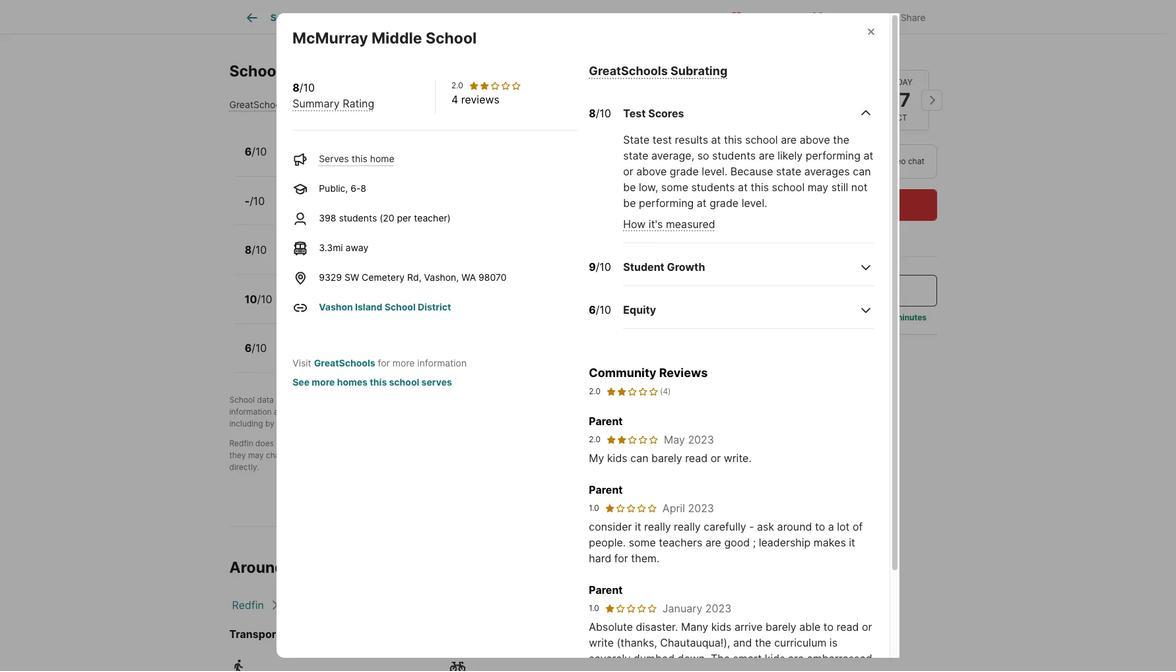 Task type: describe. For each thing, give the bounding box(es) containing it.
dumbed
[[634, 653, 675, 666]]

/10 inside 8 /10 summary rating
[[299, 81, 315, 95]]

this inside vashon island high school public, 9-12 • serves this home • 3.6mi
[[376, 301, 392, 313]]

how it's measured
[[623, 218, 715, 231]]

how it's measured link
[[623, 218, 715, 231]]

6 /10 public, 9-12 • serves this home • 3.6mi
[[245, 342, 454, 362]]

public, inside '6 /10 public, 9-12 • serves this home • 3.6mi'
[[282, 351, 311, 362]]

1 vertical spatial students
[[691, 181, 735, 194]]

and up smart at the right of page
[[733, 637, 752, 650]]

information inside the mcmurray middle school dialog
[[417, 358, 467, 369]]

subrating
[[671, 64, 728, 78]]

home inside the mcmurray middle school dialog
[[370, 153, 395, 165]]

may 2023
[[664, 434, 714, 447]]

ask a question button
[[730, 275, 937, 307]]

visit
[[293, 358, 311, 369]]

absolute
[[589, 621, 633, 635]]

- inside consider it really really carefully - ask around to a lot of people. some teachers are good ; leadership makes it hard for them.
[[749, 521, 754, 534]]

per
[[397, 213, 411, 224]]

oct
[[891, 113, 907, 123]]

not inside the state test results at this school are above the state average, so students are likely performing at or above grade level.  because state averages can be low, some students at this school may still not be performing at grade level.
[[851, 181, 868, 194]]

1 horizontal spatial sw
[[445, 628, 463, 641]]

• up "homes"
[[336, 351, 341, 362]]

0 vertical spatial read
[[685, 452, 708, 466]]

public, inside 'mcmurray middle school public, 6-8 • serves this home • 3.3mi'
[[282, 252, 311, 264]]

be up how
[[623, 197, 636, 210]]

are inside consider it really really carefully - ask around to a lot of people. some teachers are good ; leadership makes it hard for them.
[[706, 537, 721, 550]]

0 horizontal spatial can
[[630, 452, 649, 466]]

0 horizontal spatial grade
[[670, 165, 699, 178]]

4
[[451, 93, 458, 107]]

in
[[777, 156, 784, 166]]

0 horizontal spatial more
[[312, 377, 335, 388]]

search
[[270, 12, 302, 23]]

disaster.
[[636, 621, 678, 635]]

sw inside the mcmurray middle school dialog
[[345, 272, 359, 283]]

x-out button
[[800, 3, 866, 30]]

/10 inside '6 /10 public, 9-12 • serves this home • 3.6mi'
[[252, 342, 267, 355]]

district
[[657, 451, 683, 461]]

a inside 'school service boundaries are intended to be used as a reference only; they may change and are not'
[[640, 439, 644, 449]]

redfin link
[[232, 599, 264, 612]]

able
[[799, 621, 821, 635]]

rating inside 8 /10 summary rating
[[343, 97, 374, 110]]

a inside button
[[818, 284, 824, 298]]

this down test scores dropdown button
[[724, 133, 742, 146]]

8 /10 for state test results at this school are above the state average, so students are likely performing at or above grade level.  because state averages can be low, some students at this school may still not be performing at grade level.
[[589, 107, 611, 120]]

visiting
[[335, 419, 361, 429]]

reviews
[[461, 93, 500, 107]]

or right endorse
[[323, 439, 331, 449]]

school down tour in person
[[772, 181, 805, 194]]

this right '5'
[[352, 153, 368, 165]]

3.7mi
[[429, 203, 452, 214]]

• up "9329"
[[332, 252, 337, 264]]

buyers
[[556, 395, 582, 405]]

carefully
[[704, 521, 746, 534]]

0 horizontal spatial it
[[635, 521, 641, 534]]

and right buyers
[[584, 395, 598, 405]]

public, inside family link public, k-12 • serves this home • 3.7mi
[[282, 203, 311, 214]]

1 horizontal spatial level.
[[742, 197, 767, 210]]

the inside the state test results at this school are above the state average, so students are likely performing at or above grade level.  because state averages can be low, some students at this school may still not be performing at grade level.
[[833, 133, 850, 146]]

;
[[753, 537, 756, 550]]

mcmurray middle school element
[[292, 13, 493, 48]]

are left in
[[759, 149, 775, 162]]

1 horizontal spatial it
[[849, 537, 855, 550]]

service
[[464, 439, 491, 449]]

0 horizontal spatial state
[[623, 149, 649, 162]]

1 horizontal spatial above
[[800, 133, 830, 146]]

this inside 'mcmurray middle school public, 6-8 • serves this home • 3.3mi'
[[372, 252, 388, 264]]

vashon island high school public, 9-12 • serves this home • 3.6mi
[[282, 287, 454, 313]]

vashon for high
[[282, 287, 321, 300]]

greatschools subrating link
[[589, 64, 728, 78]]

the down arrive
[[755, 637, 771, 650]]

not inside 'school service boundaries are intended to be used as a reference only; they may change and are not'
[[326, 451, 338, 461]]

this up guaranteed
[[374, 439, 387, 449]]

be inside "absolute disaster. many kids arrive barely able to read or write (thanks, chautauqua!), and the curriculum is severely dumbed down. the smart kids are embarrassed to be there, and the teachers who actually want to te"
[[602, 669, 615, 672]]

cemetery
[[362, 272, 405, 283]]

this inside family link public, k-12 • serves this home • 3.7mi
[[375, 203, 391, 214]]

elementary
[[347, 139, 407, 153]]

to down severely
[[589, 669, 599, 672]]

serves inside vashon island high school public, 9-12 • serves this home • 3.6mi
[[344, 301, 374, 313]]

school up nonprofit
[[389, 377, 419, 388]]

98070
[[479, 272, 507, 283]]

and down dumbed
[[650, 669, 669, 672]]

information.
[[389, 439, 434, 449]]

average,
[[651, 149, 694, 162]]

greatschools link
[[314, 358, 375, 369]]

school up in
[[745, 133, 778, 146]]

• up rd,
[[418, 252, 423, 264]]

3.3mi inside the mcmurray middle school dialog
[[319, 242, 343, 254]]

to right able
[[824, 621, 834, 635]]

student
[[623, 261, 665, 274]]

serves inside family link public, k-12 • serves this home • 3.7mi
[[343, 203, 373, 214]]

home inside chautauqua elementary school public, prek-5 • serves this home • 3.3mi
[[404, 154, 429, 165]]

teachers inside consider it really really carefully - ask around to a lot of people. some teachers are good ; leadership makes it hard for them.
[[659, 537, 703, 550]]

1 horizontal spatial grade
[[710, 197, 739, 210]]

8 /10 summary rating
[[293, 81, 374, 110]]

summary rating link
[[293, 97, 374, 110]]

3.6mi inside vashon island high school public, 9-12 • serves this home • 3.6mi
[[430, 301, 454, 313]]

may inside the state test results at this school are above the state average, so students are likely performing at or above grade level.  because state averages can be low, some students at this school may still not be performing at grade level.
[[808, 181, 829, 194]]

read inside "absolute disaster. many kids arrive barely able to read or write (thanks, chautauqua!), and the curriculum is severely dumbed down. the smart kids are embarrassed to be there, and the teachers who actually want to te"
[[837, 621, 859, 635]]

about 24 minutes
[[859, 313, 927, 323]]

ratings
[[290, 407, 316, 417]]

9
[[589, 261, 596, 274]]

there,
[[618, 669, 647, 672]]

0 horizontal spatial level.
[[702, 165, 728, 178]]

1 vertical spatial rating 2.0 out of 5 element
[[606, 386, 659, 398]]

0 horizontal spatial -
[[245, 194, 250, 208]]

reviews
[[659, 366, 708, 380]]

schools tab
[[592, 2, 657, 34]]

sale & tax history
[[501, 12, 577, 23]]

test
[[653, 133, 672, 146]]

at right "results"
[[711, 133, 721, 146]]

this right around
[[288, 559, 316, 577]]

chautauqua elementary school public, prek-5 • serves this home • 3.3mi
[[282, 139, 463, 165]]

and up redfin does not endorse or guarantee this information.
[[319, 419, 333, 429]]

still
[[831, 181, 848, 194]]

a right ,
[[386, 395, 390, 405]]

• down the link
[[335, 203, 340, 214]]

or inside the state test results at this school are above the state average, so students are likely performing at or above grade level.  because state averages can be low, some students at this school may still not be performing at grade level.
[[623, 165, 634, 178]]

likely
[[778, 149, 803, 162]]

, a nonprofit organization. redfin recommends buyers and renters use greatschools information and ratings as a including by contacting and visiting the schools themselves.
[[229, 395, 695, 429]]

severely
[[589, 653, 631, 666]]

actually
[[762, 669, 800, 672]]

school inside 'mcmurray middle school public, 6-8 • serves this home • 3.3mi'
[[374, 238, 410, 251]]

some inside consider it really really carefully - ask around to a lot of people. some teachers are good ; leadership makes it hard for them.
[[629, 537, 656, 550]]

home inside vashon island high school public, 9-12 • serves this home • 3.6mi
[[395, 301, 419, 313]]

can inside the state test results at this school are above the state average, so students are likely performing at or above grade level.  because state averages can be low, some students at this school may still not be performing at grade level.
[[853, 165, 871, 178]]

vashon island school district link
[[319, 302, 451, 313]]

(20
[[380, 213, 394, 224]]

community
[[589, 366, 656, 380]]

greatschools subrating
[[589, 64, 728, 78]]

chautauqua
[[282, 139, 345, 153]]

10
[[245, 293, 257, 306]]

home inside family link public, k-12 • serves this home • 3.7mi
[[394, 203, 418, 214]]

3.6mi inside '6 /10 public, 9-12 • serves this home • 3.6mi'
[[430, 351, 454, 362]]

the inside , a nonprofit organization. redfin recommends buyers and renters use greatschools information and ratings as a including by contacting and visiting the schools themselves.
[[364, 419, 376, 429]]

home inside 'mcmurray middle school public, 6-8 • serves this home • 3.3mi'
[[391, 252, 415, 264]]

serves inside '6 /10 public, 9-12 • serves this home • 3.6mi'
[[344, 351, 374, 362]]

(thanks,
[[617, 637, 657, 650]]

mcmurray for mcmurray middle school
[[292, 29, 368, 48]]

test
[[623, 107, 646, 120]]

greatschools summary rating
[[229, 99, 362, 110]]

may
[[664, 434, 685, 447]]

6- inside 'mcmurray middle school public, 6-8 • serves this home • 3.3mi'
[[313, 252, 323, 264]]

1 horizontal spatial kids
[[711, 621, 732, 635]]

mcmurray for mcmurray middle school public, 6-8 • serves this home • 3.3mi
[[282, 238, 334, 251]]

transportation near 14425 glen acres rd sw
[[229, 628, 463, 641]]

1 vertical spatial 2.0
[[589, 387, 601, 397]]

teachers inside "absolute disaster. many kids arrive barely able to read or write (thanks, chautauqua!), and the curriculum is severely dumbed down. the smart kids are embarrassed to be there, and the teachers who actually want to te"
[[691, 669, 734, 672]]

9329
[[319, 272, 342, 283]]

tour for tour in person
[[758, 156, 776, 166]]

2.0 for 4
[[451, 81, 463, 91]]

2 vertical spatial kids
[[765, 653, 785, 666]]

serves inside chautauqua elementary school public, prek-5 • serves this home • 3.3mi
[[353, 154, 383, 165]]

8 inside 8 /10 summary rating
[[293, 81, 299, 95]]

6 inside '6 /10 public, 9-12 • serves this home • 3.6mi'
[[245, 342, 252, 355]]

next image
[[921, 90, 942, 111]]

school service boundaries are intended to be used as a reference only; they may change and are not
[[229, 439, 702, 461]]

school down the service
[[479, 451, 504, 461]]

overview
[[332, 12, 373, 23]]

• up 3.7mi
[[431, 154, 436, 165]]

tour via video chat option
[[827, 145, 937, 179]]

• down 9329 sw cemetery rd, vashon, wa 98070
[[422, 301, 427, 313]]

share button
[[871, 3, 937, 30]]

this down because
[[751, 181, 769, 194]]

at left video
[[864, 149, 873, 162]]

guaranteed
[[341, 451, 384, 461]]

0 vertical spatial kids
[[607, 452, 628, 466]]

student growth button
[[623, 249, 874, 286]]

transportation
[[229, 628, 307, 641]]

public, inside the mcmurray middle school dialog
[[319, 183, 348, 194]]

contacting
[[277, 419, 316, 429]]

0 vertical spatial for
[[378, 358, 390, 369]]

recommends
[[505, 395, 554, 405]]

rating 1.0 out of 5 element for absolute
[[605, 604, 657, 615]]

property
[[402, 12, 440, 23]]

0 vertical spatial 6
[[245, 145, 252, 158]]

school down 'reference'
[[630, 451, 655, 461]]

middle for mcmurray middle school
[[372, 29, 422, 48]]

school inside chautauqua elementary school public, prek-5 • serves this home • 3.3mi
[[409, 139, 445, 153]]

for inside consider it really really carefully - ask around to a lot of people. some teachers are good ; leadership makes it hard for them.
[[614, 553, 628, 566]]

favorite button
[[719, 3, 795, 30]]

at up measured
[[697, 197, 707, 210]]

• down "9329"
[[336, 301, 341, 313]]

3.3mi away
[[319, 242, 368, 254]]

12 for /10
[[323, 351, 333, 362]]

parent for my
[[589, 415, 623, 429]]

by inside , a nonprofit organization. redfin recommends buyers and renters use greatschools information and ratings as a including by contacting and visiting the schools themselves.
[[265, 419, 274, 429]]

rating 1.0 out of 5 element for consider
[[605, 504, 657, 514]]

to inside consider it really really carefully - ask around to a lot of people. some teachers are good ; leadership makes it hard for them.
[[815, 521, 825, 534]]

2023 for may 2023
[[688, 434, 714, 447]]

ask a question
[[796, 284, 871, 298]]

around
[[229, 559, 284, 577]]

accurate.
[[407, 451, 442, 461]]

prek-
[[313, 154, 337, 165]]

endorse
[[291, 439, 321, 449]]

link
[[318, 189, 339, 202]]

friday
[[885, 77, 913, 87]]

3.3mi for middle
[[425, 252, 449, 264]]

property details tab
[[387, 2, 486, 34]]

rating 2.0 out of 5 element for may 2023
[[606, 435, 659, 446]]

6 inside the mcmurray middle school dialog
[[589, 304, 596, 317]]

1 horizontal spatial more
[[393, 358, 415, 369]]

averages
[[804, 165, 850, 178]]

be left low,
[[623, 181, 636, 194]]

information inside , a nonprofit organization. redfin recommends buyers and renters use greatschools information and ratings as a including by contacting and visiting the schools themselves.
[[229, 407, 272, 417]]

sale & tax history tab
[[486, 2, 592, 34]]

embarrassed
[[807, 653, 872, 666]]

0 horizontal spatial schools
[[229, 62, 289, 80]]

data
[[257, 395, 274, 405]]

chautauqua!),
[[660, 637, 730, 650]]



Task type: locate. For each thing, give the bounding box(es) containing it.
parent for consider
[[589, 484, 623, 497]]

12 inside family link public, k-12 • serves this home • 3.7mi
[[323, 203, 332, 214]]

6 /10 inside the mcmurray middle school dialog
[[589, 304, 611, 317]]

6- inside the mcmurray middle school dialog
[[351, 183, 361, 194]]

be up contact
[[597, 439, 606, 449]]

scores
[[648, 107, 684, 120]]

8 up "9329"
[[323, 252, 329, 264]]

1 horizontal spatial can
[[853, 165, 871, 178]]

0 horizontal spatial information
[[229, 407, 272, 417]]

be inside guaranteed to be accurate. to verify school enrollment eligibility, contact the school district directly.
[[396, 451, 405, 461]]

are down endorse
[[312, 451, 324, 461]]

1 vertical spatial 12
[[323, 301, 333, 313]]

1 vertical spatial more
[[312, 377, 335, 388]]

0 vertical spatial mcmurray
[[292, 29, 368, 48]]

0 vertical spatial state
[[623, 149, 649, 162]]

6- right the link
[[351, 183, 361, 194]]

parent for absolute
[[589, 584, 623, 598]]

summary
[[293, 97, 340, 110], [291, 99, 332, 110]]

1 1.0 from the top
[[589, 504, 599, 514]]

kids right "many"
[[711, 621, 732, 635]]

mcmurray inside dialog
[[292, 29, 368, 48]]

it right consider
[[635, 521, 641, 534]]

1 vertical spatial -
[[749, 521, 754, 534]]

public, inside chautauqua elementary school public, prek-5 • serves this home • 3.3mi
[[282, 154, 311, 165]]

1 3.6mi from the top
[[430, 301, 454, 313]]

this inside '6 /10 public, 9-12 • serves this home • 3.6mi'
[[376, 351, 392, 362]]

serves down high
[[344, 301, 374, 313]]

0 horizontal spatial by
[[265, 419, 274, 429]]

0 vertical spatial 6 /10
[[245, 145, 267, 158]]

8 /10 down "- /10" on the left top
[[245, 244, 267, 257]]

they
[[229, 451, 246, 461]]

schools
[[606, 12, 643, 23], [229, 62, 289, 80]]

state down the likely
[[776, 165, 801, 178]]

1 horizontal spatial as
[[629, 439, 637, 449]]

this up ,
[[370, 377, 387, 388]]

1.0 for consider
[[589, 504, 599, 514]]

0 vertical spatial 1.0
[[589, 504, 599, 514]]

state down state
[[623, 149, 649, 162]]

1 vertical spatial not
[[276, 439, 288, 449]]

summary inside 8 /10 summary rating
[[293, 97, 340, 110]]

1 vertical spatial 8 /10
[[245, 244, 267, 257]]

island for school
[[355, 302, 382, 313]]

0 vertical spatial by
[[319, 395, 329, 405]]

as right ratings
[[318, 407, 327, 417]]

redfin right organization.
[[479, 395, 503, 405]]

are inside "absolute disaster. many kids arrive barely able to read or write (thanks, chautauqua!), and the curriculum is severely dumbed down. the smart kids are embarrassed to be there, and the teachers who actually want to te"
[[788, 653, 804, 666]]

vashon inside vashon island high school public, 9-12 • serves this home • 3.6mi
[[282, 287, 321, 300]]

be inside 'school service boundaries are intended to be used as a reference only; they may change and are not'
[[597, 439, 606, 449]]

1 vertical spatial read
[[837, 621, 859, 635]]

school data is provided by greatschools
[[229, 395, 381, 405]]

2.0 up 4
[[451, 81, 463, 91]]

1 vertical spatial grade
[[710, 197, 739, 210]]

3.3mi inside 'mcmurray middle school public, 6-8 • serves this home • 3.3mi'
[[425, 252, 449, 264]]

who
[[737, 669, 759, 672]]

0 horizontal spatial read
[[685, 452, 708, 466]]

serves up "homes"
[[344, 351, 374, 362]]

student growth
[[623, 261, 705, 274]]

8 /10 left test
[[589, 107, 611, 120]]

a left lot
[[828, 521, 834, 534]]

teachers down april
[[659, 537, 703, 550]]

12 down "9329"
[[323, 301, 333, 313]]

school inside 'school service boundaries are intended to be used as a reference only; they may change and are not'
[[436, 439, 462, 449]]

0 horizontal spatial kids
[[607, 452, 628, 466]]

down.
[[678, 653, 708, 666]]

6 /10 left the equity
[[589, 304, 611, 317]]

may down the "averages" on the top of the page
[[808, 181, 829, 194]]

search link
[[244, 10, 302, 26]]

middle inside 'mcmurray middle school public, 6-8 • serves this home • 3.3mi'
[[337, 238, 372, 251]]

0 vertical spatial as
[[318, 407, 327, 417]]

12 inside vashon island high school public, 9-12 • serves this home • 3.6mi
[[323, 301, 333, 313]]

middle down 398 students (20 per teacher)
[[337, 238, 372, 251]]

barely down 'reference'
[[651, 452, 682, 466]]

1 vertical spatial kids
[[711, 621, 732, 635]]

1 horizontal spatial island
[[355, 302, 382, 313]]

0 horizontal spatial as
[[318, 407, 327, 417]]

to down embarrassed
[[831, 669, 841, 672]]

to inside 'school service boundaries are intended to be used as a reference only; they may change and are not'
[[587, 439, 594, 449]]

tour inside option
[[758, 156, 776, 166]]

serves this home link
[[319, 153, 395, 165]]

and up contacting
[[274, 407, 288, 417]]

&
[[522, 12, 528, 23]]

tab list
[[229, 0, 668, 34]]

for down 'people.'
[[614, 553, 628, 566]]

2 vertical spatial 12
[[323, 351, 333, 362]]

overview tab
[[317, 2, 387, 34]]

this up the cemetery
[[372, 252, 388, 264]]

not up change in the left of the page
[[276, 439, 288, 449]]

0 horizontal spatial really
[[644, 521, 671, 534]]

serves inside the mcmurray middle school dialog
[[319, 153, 349, 165]]

1 9- from the top
[[313, 301, 323, 313]]

2023 for january 2023
[[705, 603, 732, 616]]

be
[[623, 181, 636, 194], [623, 197, 636, 210], [597, 439, 606, 449], [396, 451, 405, 461], [602, 669, 615, 672]]

mcmurray middle school dialog
[[277, 13, 900, 672]]

at
[[711, 133, 721, 146], [864, 149, 873, 162], [738, 181, 748, 194], [697, 197, 707, 210]]

tour via video chat
[[853, 156, 925, 166]]

1 horizontal spatial performing
[[806, 149, 861, 162]]

parent down renters
[[589, 415, 623, 429]]

chat
[[908, 156, 925, 166]]

10 /10
[[245, 293, 272, 306]]

list box
[[730, 145, 937, 179]]

tour for tour via video chat
[[853, 156, 870, 166]]

intended
[[551, 439, 585, 449]]

ask
[[796, 284, 816, 298]]

schools right history
[[606, 12, 643, 23]]

0 horizontal spatial 6-
[[313, 252, 323, 264]]

list box containing tour in person
[[730, 145, 937, 179]]

information up including
[[229, 407, 272, 417]]

1 vertical spatial may
[[248, 451, 264, 461]]

greatschools
[[589, 64, 668, 78], [229, 99, 288, 110], [314, 358, 375, 369], [331, 395, 381, 405], [644, 395, 695, 405]]

2 vertical spatial parent
[[589, 584, 623, 598]]

1 vertical spatial schools
[[229, 62, 289, 80]]

is right data at the bottom left
[[276, 395, 282, 405]]

equity
[[623, 304, 656, 317]]

read up embarrassed
[[837, 621, 859, 635]]

kids down used
[[607, 452, 628, 466]]

or down state
[[623, 165, 634, 178]]

0 horizontal spatial performing
[[639, 197, 694, 210]]

consider
[[589, 521, 632, 534]]

this inside chautauqua elementary school public, prek-5 • serves this home • 3.3mi
[[386, 154, 402, 165]]

home inside '6 /10 public, 9-12 • serves this home • 3.6mi'
[[395, 351, 419, 362]]

8
[[293, 81, 299, 95], [589, 107, 596, 120], [361, 183, 366, 194], [245, 244, 252, 257], [323, 252, 329, 264]]

arrive
[[735, 621, 763, 635]]

this down high
[[376, 301, 392, 313]]

and inside 'school service boundaries are intended to be used as a reference only; they may change and are not'
[[296, 451, 310, 461]]

1 rating 1.0 out of 5 element from the top
[[605, 504, 657, 514]]

rating 2.0 out of 5 element
[[468, 81, 521, 91], [606, 386, 659, 398], [606, 435, 659, 446]]

are up 'enrollment'
[[537, 439, 549, 449]]

2023
[[688, 434, 714, 447], [688, 503, 714, 516], [705, 603, 732, 616]]

2 3.6mi from the top
[[430, 351, 454, 362]]

2 tour from the left
[[853, 156, 870, 166]]

measured
[[666, 218, 715, 231]]

8 left test
[[589, 107, 596, 120]]

8 up the 10
[[245, 244, 252, 257]]

island down high
[[355, 302, 382, 313]]

including
[[229, 419, 263, 429]]

1 vertical spatial by
[[265, 419, 274, 429]]

a right ratings
[[329, 407, 333, 417]]

my
[[589, 452, 604, 466]]

0 horizontal spatial 6 /10
[[245, 145, 267, 158]]

does
[[256, 439, 274, 449]]

grade
[[670, 165, 699, 178], [710, 197, 739, 210]]

property details
[[402, 12, 472, 23]]

• up serves at the left bottom
[[422, 351, 427, 362]]

2 1.0 from the top
[[589, 604, 599, 614]]

boundaries
[[493, 439, 535, 449]]

serves down chautauqua
[[319, 153, 349, 165]]

is up embarrassed
[[830, 637, 838, 650]]

0 horizontal spatial barely
[[651, 452, 682, 466]]

person
[[786, 156, 814, 166]]

9-
[[313, 301, 323, 313], [313, 351, 323, 362]]

school inside vashon island high school public, 9-12 • serves this home • 3.6mi
[[383, 287, 419, 300]]

1 vertical spatial barely
[[766, 621, 797, 635]]

tour in person option
[[730, 145, 827, 179]]

redfin does not endorse or guarantee this information.
[[229, 439, 434, 449]]

school
[[745, 133, 778, 146], [772, 181, 805, 194], [389, 377, 419, 388], [479, 451, 504, 461], [630, 451, 655, 461]]

1 vertical spatial vashon
[[319, 302, 353, 313]]

5
[[337, 154, 343, 165]]

tour inside option
[[853, 156, 870, 166]]

8 down serves this home link at top left
[[361, 183, 366, 194]]

see more homes this school serves link
[[293, 377, 452, 388]]

1 really from the left
[[644, 521, 671, 534]]

8 /10 inside the mcmurray middle school dialog
[[589, 107, 611, 120]]

0 horizontal spatial for
[[378, 358, 390, 369]]

at down because
[[738, 181, 748, 194]]

provided
[[284, 395, 317, 405]]

0 vertical spatial above
[[800, 133, 830, 146]]

wa
[[461, 272, 476, 283]]

1 vertical spatial state
[[776, 165, 801, 178]]

2 really from the left
[[674, 521, 701, 534]]

to down information.
[[386, 451, 393, 461]]

the up the "averages" on the top of the page
[[833, 133, 850, 146]]

2 parent from the top
[[589, 484, 623, 497]]

really down april 2023
[[674, 521, 701, 534]]

district
[[418, 302, 451, 313]]

1 vertical spatial 6-
[[313, 252, 323, 264]]

tour left in
[[758, 156, 776, 166]]

1 vertical spatial rating 1.0 out of 5 element
[[605, 604, 657, 615]]

1 vertical spatial sw
[[445, 628, 463, 641]]

mcmurray inside 'mcmurray middle school public, 6-8 • serves this home • 3.3mi'
[[282, 238, 334, 251]]

barely inside "absolute disaster. many kids arrive barely able to read or write (thanks, chautauqua!), and the curriculum is severely dumbed down. the smart kids are embarrassed to be there, and the teachers who actually want to te"
[[766, 621, 797, 635]]

1 horizontal spatial by
[[319, 395, 329, 405]]

3.6mi up serves at the left bottom
[[430, 351, 454, 362]]

redfin inside , a nonprofit organization. redfin recommends buyers and renters use greatschools information and ratings as a including by contacting and visiting the schools themselves.
[[479, 395, 503, 405]]

vashon for school
[[319, 302, 353, 313]]

high
[[357, 287, 381, 300]]

x-
[[830, 12, 839, 23]]

- left ask
[[749, 521, 754, 534]]

visit greatschools for more information
[[293, 358, 467, 369]]

0 vertical spatial schools
[[606, 12, 643, 23]]

8 /10 for public, 6-8 • serves this home • 3.3mi
[[245, 244, 267, 257]]

themselves.
[[409, 419, 454, 429]]

8 inside 'mcmurray middle school public, 6-8 • serves this home • 3.3mi'
[[323, 252, 329, 264]]

be down information.
[[396, 451, 405, 461]]

are up the likely
[[781, 133, 797, 146]]

to
[[445, 451, 454, 461]]

1 vertical spatial mcmurray
[[282, 238, 334, 251]]

2 rating 1.0 out of 5 element from the top
[[605, 604, 657, 615]]

see
[[293, 377, 310, 388]]

this left "per"
[[375, 203, 391, 214]]

24
[[883, 313, 893, 323]]

island inside the mcmurray middle school dialog
[[355, 302, 382, 313]]

1.0 up absolute
[[589, 604, 599, 614]]

0 vertical spatial information
[[417, 358, 467, 369]]

as inside 'school service boundaries are intended to be used as a reference only; they may change and are not'
[[629, 439, 637, 449]]

ask
[[757, 521, 774, 534]]

guarantee
[[333, 439, 371, 449]]

0 vertical spatial barely
[[651, 452, 682, 466]]

by right provided
[[319, 395, 329, 405]]

2.0
[[451, 81, 463, 91], [589, 387, 601, 397], [589, 435, 601, 445]]

serves up "9329"
[[339, 252, 369, 264]]

only;
[[684, 439, 702, 449]]

6 up "- /10" on the left top
[[245, 145, 252, 158]]

test scores
[[623, 107, 684, 120]]

1 horizontal spatial state
[[776, 165, 801, 178]]

redfin for redfin
[[232, 599, 264, 612]]

3 parent from the top
[[589, 584, 623, 598]]

2 horizontal spatial kids
[[765, 653, 785, 666]]

some inside the state test results at this school are above the state average, so students are likely performing at or above grade level.  because state averages can be low, some students at this school may still not be performing at grade level.
[[661, 181, 688, 194]]

is inside "absolute disaster. many kids arrive barely able to read or write (thanks, chautauqua!), and the curriculum is severely dumbed down. the smart kids are embarrassed to be there, and the teachers who actually want to te"
[[830, 637, 838, 650]]

1.0 for absolute
[[589, 604, 599, 614]]

rating 2.0 out of 5 element up reviews
[[468, 81, 521, 91]]

2023 for april 2023
[[688, 503, 714, 516]]

1 parent from the top
[[589, 415, 623, 429]]

vashon inside the mcmurray middle school dialog
[[319, 302, 353, 313]]

rating 2.0 out of 5 element down community
[[606, 386, 659, 398]]

3.3mi for elementary
[[439, 154, 463, 165]]

renters
[[600, 395, 627, 405]]

0 vertical spatial redfin
[[479, 395, 503, 405]]

consider it really really carefully - ask around to a lot of people. some teachers are good ; leadership makes it hard for them.
[[589, 521, 863, 566]]

kids up actually
[[765, 653, 785, 666]]

people.
[[589, 537, 626, 550]]

redfin for redfin does not endorse or guarantee this information.
[[229, 439, 253, 449]]

0 vertical spatial not
[[851, 181, 868, 194]]

3.3mi left away
[[319, 242, 343, 254]]

and
[[584, 395, 598, 405], [274, 407, 288, 417], [319, 419, 333, 429], [296, 451, 310, 461], [733, 637, 752, 650], [650, 669, 669, 672]]

0 vertical spatial 9-
[[313, 301, 323, 313]]

a right ask
[[818, 284, 824, 298]]

None button
[[738, 69, 798, 131], [804, 70, 864, 131], [869, 70, 929, 131], [738, 69, 798, 131], [804, 70, 864, 131], [869, 70, 929, 131]]

2 vertical spatial not
[[326, 451, 338, 461]]

1 vertical spatial parent
[[589, 484, 623, 497]]

barely
[[651, 452, 682, 466], [766, 621, 797, 635]]

1 vertical spatial above
[[636, 165, 667, 178]]

1 horizontal spatial is
[[830, 637, 838, 650]]

1 horizontal spatial for
[[614, 553, 628, 566]]

3.3mi inside chautauqua elementary school public, prek-5 • serves this home • 3.3mi
[[439, 154, 463, 165]]

1 vertical spatial 9-
[[313, 351, 323, 362]]

or left write.
[[711, 452, 721, 466]]

is
[[276, 395, 282, 405], [830, 637, 838, 650]]

6 down 9
[[589, 304, 596, 317]]

it down of
[[849, 537, 855, 550]]

island inside vashon island high school public, 9-12 • serves this home • 3.6mi
[[323, 287, 354, 300]]

the right visiting on the left bottom of the page
[[364, 419, 376, 429]]

• left 3.7mi
[[421, 203, 426, 214]]

grade down average,
[[670, 165, 699, 178]]

island for high
[[323, 287, 354, 300]]

state test results at this school are above the state average, so students are likely performing at or above grade level.  because state averages can be low, some students at this school may still not be performing at grade level.
[[623, 133, 873, 210]]

favorite
[[749, 12, 783, 23]]

1 horizontal spatial not
[[326, 451, 338, 461]]

1 horizontal spatial some
[[661, 181, 688, 194]]

1 horizontal spatial may
[[808, 181, 829, 194]]

9- inside vashon island high school public, 9-12 • serves this home • 3.6mi
[[313, 301, 323, 313]]

test scores button
[[623, 95, 874, 132]]

vashon,
[[424, 272, 459, 283]]

1 vertical spatial middle
[[337, 238, 372, 251]]

0 vertical spatial rating 2.0 out of 5 element
[[468, 81, 521, 91]]

1 vertical spatial 3.6mi
[[430, 351, 454, 362]]

1 horizontal spatial barely
[[766, 621, 797, 635]]

public, left '3.3mi away'
[[282, 252, 311, 264]]

public, inside vashon island high school public, 9-12 • serves this home • 3.6mi
[[282, 301, 311, 313]]

• right '5'
[[345, 154, 351, 165]]

or
[[623, 165, 634, 178], [323, 439, 331, 449], [711, 452, 721, 466], [862, 621, 872, 635]]

really down april
[[644, 521, 671, 534]]

read
[[685, 452, 708, 466], [837, 621, 859, 635]]

2 vertical spatial 2023
[[705, 603, 732, 616]]

6 down the 10
[[245, 342, 252, 355]]

2 vertical spatial students
[[339, 213, 377, 224]]

leadership
[[759, 537, 811, 550]]

2 9- from the top
[[313, 351, 323, 362]]

0 horizontal spatial island
[[323, 287, 354, 300]]

1 horizontal spatial 6 /10
[[589, 304, 611, 317]]

this up 'see more homes this school serves'
[[376, 351, 392, 362]]

information
[[417, 358, 467, 369], [229, 407, 272, 417]]

middle for mcmurray middle school public, 6-8 • serves this home • 3.3mi
[[337, 238, 372, 251]]

about
[[859, 313, 881, 323]]

not down redfin does not endorse or guarantee this information.
[[326, 451, 338, 461]]

2 vertical spatial rating 2.0 out of 5 element
[[606, 435, 659, 446]]

2.0 for may
[[589, 435, 601, 445]]

grade up measured
[[710, 197, 739, 210]]

serves inside 'mcmurray middle school public, 6-8 • serves this home • 3.3mi'
[[339, 252, 369, 264]]

0 vertical spatial performing
[[806, 149, 861, 162]]

or inside "absolute disaster. many kids arrive barely able to read or write (thanks, chautauqua!), and the curriculum is severely dumbed down. the smart kids are embarrassed to be there, and the teachers who actually want to te"
[[862, 621, 872, 635]]

1 vertical spatial 2023
[[688, 503, 714, 516]]

community reviews
[[589, 366, 708, 380]]

6-
[[351, 183, 361, 194], [313, 252, 323, 264]]

really
[[644, 521, 671, 534], [674, 521, 701, 534]]

12 inside '6 /10 public, 9-12 • serves this home • 3.6mi'
[[323, 351, 333, 362]]

middle inside dialog
[[372, 29, 422, 48]]

history
[[547, 12, 577, 23]]

to inside guaranteed to be accurate. to verify school enrollment eligibility, contact the school district directly.
[[386, 451, 393, 461]]

may inside 'school service boundaries are intended to be used as a reference only; they may change and are not'
[[248, 451, 264, 461]]

the inside guaranteed to be accurate. to verify school enrollment eligibility, contact the school district directly.
[[615, 451, 628, 461]]

island
[[323, 287, 354, 300], [355, 302, 382, 313]]

schools inside tab
[[606, 12, 643, 23]]

398 students (20 per teacher)
[[319, 213, 451, 224]]

0 vertical spatial is
[[276, 395, 282, 405]]

sale
[[501, 12, 520, 23]]

0 vertical spatial 2023
[[688, 434, 714, 447]]

state
[[623, 133, 650, 146]]

above up person on the top
[[800, 133, 830, 146]]

parent down hard
[[589, 584, 623, 598]]

0 vertical spatial -
[[245, 194, 250, 208]]

around this home
[[229, 559, 361, 577]]

above up low,
[[636, 165, 667, 178]]

1 vertical spatial redfin
[[229, 439, 253, 449]]

0 vertical spatial students
[[712, 149, 756, 162]]

0 horizontal spatial tour
[[758, 156, 776, 166]]

redfin up they
[[229, 439, 253, 449]]

1 vertical spatial is
[[830, 637, 838, 650]]

for
[[378, 358, 390, 369], [614, 553, 628, 566]]

rating 1.0 out of 5 element
[[605, 504, 657, 514], [605, 604, 657, 615]]

0 vertical spatial 12
[[323, 203, 332, 214]]

9- inside '6 /10 public, 9-12 • serves this home • 3.6mi'
[[313, 351, 323, 362]]

1 vertical spatial island
[[355, 302, 382, 313]]

0 vertical spatial 8 /10
[[589, 107, 611, 120]]

12 for link
[[323, 203, 332, 214]]

public, 6-8
[[319, 183, 366, 194]]

a inside consider it really really carefully - ask around to a lot of people. some teachers are good ; leadership makes it hard for them.
[[828, 521, 834, 534]]

as inside , a nonprofit organization. redfin recommends buyers and renters use greatschools information and ratings as a including by contacting and visiting the schools themselves.
[[318, 407, 327, 417]]

greatschools inside , a nonprofit organization. redfin recommends buyers and renters use greatschools information and ratings as a including by contacting and visiting the schools themselves.
[[644, 395, 695, 405]]

the down down.
[[672, 669, 688, 672]]

are down carefully at the bottom right of page
[[706, 537, 721, 550]]

rating 2.0 out of 5 element for 4 reviews
[[468, 81, 521, 91]]

public,
[[282, 154, 311, 165], [319, 183, 348, 194], [282, 203, 311, 214], [282, 252, 311, 264], [282, 301, 311, 313], [282, 351, 311, 362]]

island down "9329"
[[323, 287, 354, 300]]

tour left via
[[853, 156, 870, 166]]

redfin
[[479, 395, 503, 405], [229, 439, 253, 449], [232, 599, 264, 612]]

hard
[[589, 553, 611, 566]]

tab list containing search
[[229, 0, 668, 34]]

1 vertical spatial as
[[629, 439, 637, 449]]

1 vertical spatial teachers
[[691, 669, 734, 672]]

1 tour from the left
[[758, 156, 776, 166]]

the down used
[[615, 451, 628, 461]]

1 vertical spatial performing
[[639, 197, 694, 210]]



Task type: vqa. For each thing, say whether or not it's contained in the screenshot.


